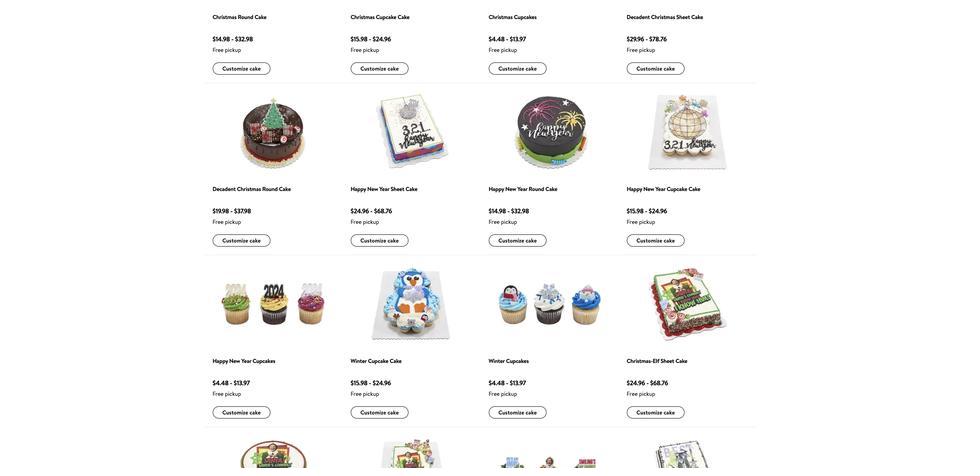 Task type: vqa. For each thing, say whether or not it's contained in the screenshot.
rightmost THEY
no



Task type: locate. For each thing, give the bounding box(es) containing it.
- right $19.98
[[230, 207, 233, 216]]

$24.96 down christmas cupcake cake on the top left of page
[[373, 35, 391, 43]]

- down happy new year sheet cake
[[370, 207, 373, 216]]

cupcakes for christmas cupcakes
[[514, 13, 537, 21]]

$14.98 down 'happy new year round cake'
[[489, 207, 506, 216]]

0 vertical spatial cupcake
[[376, 13, 396, 21]]

free for decadent christmas round cake
[[213, 218, 224, 226]]

happy new year round cake image
[[489, 92, 610, 172]]

cake for happy new year cupcake cake
[[664, 237, 675, 245]]

$15.98
[[351, 35, 368, 43], [627, 207, 644, 216], [351, 379, 368, 388]]

customize cake for decadent christmas sheet cake
[[636, 64, 675, 72]]

- down christmas-
[[646, 379, 649, 388]]

$15.98 - $24.96 element down christmas cupcake cake on the top left of page
[[351, 34, 410, 44]]

- down christmas cupcakes
[[506, 35, 508, 43]]

$14.98 down christmas round cake
[[213, 35, 230, 43]]

- inside $29.96 - $78.76 free pickup
[[646, 35, 648, 43]]

cake for decadent christmas round cake
[[250, 237, 261, 245]]

decadent up $29.96
[[627, 13, 650, 21]]

$32.98 down christmas round cake
[[235, 35, 253, 43]]

$15.98 - $24.96 element
[[351, 34, 410, 44], [627, 206, 700, 216], [351, 378, 409, 388]]

2 vertical spatial $15.98 - $24.96 free pickup
[[351, 379, 391, 398]]

customize cake for christmas cupcake cake
[[360, 64, 399, 72]]

$15.98 - $24.96 element for happy
[[627, 206, 700, 216]]

$14.98 - $32.98 element
[[213, 34, 270, 44], [489, 206, 557, 216]]

free for christmas cupcakes
[[489, 46, 500, 54]]

$68.76 down happy new year sheet cake
[[374, 207, 392, 216]]

free for christmas-elf sheet cake
[[627, 390, 638, 398]]

1 vertical spatial $15.98 - $24.96 free pickup
[[627, 207, 667, 226]]

pickup down the winter cupcake cake
[[363, 390, 379, 398]]

pickup down christmas cupcakes
[[501, 46, 517, 54]]

2 horizontal spatial sheet
[[676, 13, 690, 21]]

$15.98 - $24.96 free pickup
[[351, 35, 391, 54], [627, 207, 667, 226], [351, 379, 391, 398]]

pickup down the happy new year cupcake cake
[[639, 218, 655, 226]]

- down christmas cupcake cake on the top left of page
[[369, 35, 371, 43]]

happy for $24.96 - $68.76
[[351, 185, 366, 193]]

happy new year sheet cake
[[351, 185, 417, 193]]

cake for winter cupcakes
[[526, 409, 537, 417]]

pickup for christmas cupcakes
[[501, 46, 517, 54]]

1 vertical spatial decadent
[[213, 185, 236, 193]]

2 vertical spatial $15.98 - $24.96 element
[[351, 378, 409, 388]]

round
[[238, 13, 253, 21], [262, 185, 278, 193], [529, 185, 544, 193]]

decadent christmas round cake image
[[213, 92, 334, 172]]

$13.97 down happy new year cupcakes on the left bottom of page
[[234, 379, 250, 388]]

$15.98 - $24.96 element down the happy new year cupcake cake
[[627, 206, 700, 216]]

$4.48 - $13.97 element down christmas cupcakes
[[489, 34, 547, 44]]

christmas-elf sheet cake image
[[627, 264, 749, 345]]

cake for winter cupcake cake
[[388, 409, 399, 417]]

- right $29.96
[[646, 35, 648, 43]]

pickup down christmas round cake
[[225, 46, 241, 54]]

free for christmas cupcake cake
[[351, 46, 362, 54]]

$15.98 - $24.96 free pickup down the happy new year cupcake cake
[[627, 207, 667, 226]]

$24.96 - $68.76 element for year
[[351, 206, 417, 216]]

$24.96 down christmas-
[[627, 379, 645, 388]]

winter cupcake cake
[[351, 357, 402, 365]]

1 horizontal spatial $14.98 - $32.98 element
[[489, 206, 557, 216]]

0 vertical spatial sheet
[[676, 13, 690, 21]]

christmas-elf cupcakes image
[[489, 436, 610, 469]]

happy
[[351, 185, 366, 193], [489, 185, 504, 193], [627, 185, 642, 193], [213, 357, 228, 365]]

1 horizontal spatial $14.98
[[489, 207, 506, 216]]

pickup for decadent christmas round cake
[[225, 218, 241, 226]]

- for happy new year cupcake cake
[[645, 207, 647, 216]]

0 vertical spatial $15.98 - $24.96 element
[[351, 34, 410, 44]]

$24.96 - $68.76 element for sheet
[[627, 378, 687, 388]]

$14.98 - $32.98 free pickup down christmas round cake
[[213, 35, 253, 54]]

decadent
[[627, 13, 650, 21], [213, 185, 236, 193]]

$4.48 - $13.97 free pickup
[[489, 35, 526, 54], [213, 379, 250, 398], [489, 379, 526, 398]]

$68.76
[[374, 207, 392, 216], [650, 379, 668, 388]]

$4.48
[[489, 35, 505, 43], [213, 379, 229, 388], [489, 379, 505, 388]]

$24.96 - $68.76 element down christmas-elf sheet cake
[[627, 378, 687, 388]]

winter
[[351, 357, 367, 365], [489, 357, 505, 365]]

$14.98 - $32.98 free pickup for christmas
[[213, 35, 253, 54]]

$29.96 - $78.76 element
[[627, 34, 703, 44]]

$24.96 - $68.76 free pickup down christmas-
[[627, 379, 668, 398]]

happy for $4.48 - $13.97
[[213, 357, 228, 365]]

winter for $15.98
[[351, 357, 367, 365]]

$15.98 down the winter cupcake cake
[[351, 379, 368, 388]]

$4.48 - $13.97 free pickup down winter cupcakes
[[489, 379, 526, 398]]

2 vertical spatial cupcake
[[368, 357, 388, 365]]

- down 'happy new year round cake'
[[507, 207, 510, 216]]

1 winter from the left
[[351, 357, 367, 365]]

$13.97
[[510, 35, 526, 43], [234, 379, 250, 388], [510, 379, 526, 388]]

cake
[[255, 13, 266, 21], [398, 13, 410, 21], [691, 13, 703, 21], [279, 185, 291, 193], [406, 185, 417, 193], [545, 185, 557, 193], [688, 185, 700, 193], [390, 357, 402, 365], [675, 357, 687, 365]]

year for $15.98 - $24.96
[[655, 185, 665, 193]]

customize for winter cupcake cake
[[360, 409, 386, 417]]

cake for happy new year round cake
[[526, 237, 537, 245]]

1 vertical spatial $32.98
[[511, 207, 529, 216]]

0 horizontal spatial $32.98
[[235, 35, 253, 43]]

0 horizontal spatial $14.98
[[213, 35, 230, 43]]

christmas cupcakes
[[489, 13, 537, 21]]

1 vertical spatial $15.98
[[627, 207, 644, 216]]

$14.98 - $32.98 free pickup
[[213, 35, 253, 54], [489, 207, 529, 226]]

1 vertical spatial $24.96 - $68.76 element
[[627, 378, 687, 388]]

pickup down $37.98
[[225, 218, 241, 226]]

1 vertical spatial $24.96 - $68.76 free pickup
[[627, 379, 668, 398]]

pickup for winter cupcake cake
[[363, 390, 379, 398]]

0 vertical spatial $14.98 - $32.98 free pickup
[[213, 35, 253, 54]]

customize cake for decadent christmas round cake
[[222, 237, 261, 245]]

christmas cupcake cake
[[351, 13, 410, 21]]

1 vertical spatial $15.98 - $24.96 element
[[627, 206, 700, 216]]

$24.96
[[373, 35, 391, 43], [351, 207, 369, 216], [649, 207, 667, 216], [373, 379, 391, 388], [627, 379, 645, 388]]

- down the happy new year cupcake cake
[[645, 207, 647, 216]]

year for $14.98 - $32.98
[[517, 185, 527, 193]]

year for $4.48 - $13.97
[[241, 357, 251, 365]]

0 horizontal spatial sheet
[[391, 185, 404, 193]]

0 vertical spatial $68.76
[[374, 207, 392, 216]]

winter for $4.48
[[489, 357, 505, 365]]

- down winter cupcakes
[[506, 379, 508, 388]]

$14.98 - $32.98 element down christmas round cake
[[213, 34, 270, 44]]

customize cake
[[222, 64, 261, 72], [360, 64, 399, 72], [498, 64, 537, 72], [636, 64, 675, 72], [222, 237, 261, 245], [360, 237, 399, 245], [498, 237, 537, 245], [636, 237, 675, 245], [222, 409, 261, 417], [360, 409, 399, 417], [498, 409, 537, 417], [636, 409, 675, 417]]

$15.98 down the happy new year cupcake cake
[[627, 207, 644, 216]]

$32.98
[[235, 35, 253, 43], [511, 207, 529, 216]]

$24.96 down the happy new year cupcake cake
[[649, 207, 667, 216]]

0 horizontal spatial $24.96 - $68.76 free pickup
[[351, 207, 392, 226]]

$24.96 down the winter cupcake cake
[[373, 379, 391, 388]]

$14.98 - $32.98 element down 'happy new year round cake'
[[489, 206, 557, 216]]

$15.98 - $24.96 free pickup for happy
[[627, 207, 667, 226]]

$4.48 - $13.97 element
[[489, 34, 547, 44], [213, 378, 275, 388], [489, 378, 547, 388]]

pickup down christmas cupcake cake on the top left of page
[[363, 46, 379, 54]]

1 horizontal spatial winter
[[489, 357, 505, 365]]

- for christmas-elf sheet cake
[[646, 379, 649, 388]]

$78.76
[[649, 35, 667, 43]]

decadent up $19.98
[[213, 185, 236, 193]]

$4.48 down happy new year cupcakes on the left bottom of page
[[213, 379, 229, 388]]

$4.48 - $13.97 free pickup down christmas cupcakes
[[489, 35, 526, 54]]

$14.98 - $32.98 free pickup for happy
[[489, 207, 529, 226]]

cupcakes
[[514, 13, 537, 21], [253, 357, 275, 365], [506, 357, 529, 365]]

1 horizontal spatial decadent
[[627, 13, 650, 21]]

$24.96 - $68.76 free pickup
[[351, 207, 392, 226], [627, 379, 668, 398]]

pickup down $78.76
[[639, 46, 655, 54]]

1 horizontal spatial sheet
[[661, 357, 674, 365]]

0 vertical spatial $15.98
[[351, 35, 368, 43]]

1 horizontal spatial $24.96 - $68.76 free pickup
[[627, 379, 668, 398]]

christmas
[[213, 13, 237, 21], [351, 13, 375, 21], [489, 13, 513, 21], [651, 13, 675, 21], [237, 185, 261, 193]]

free inside $29.96 - $78.76 free pickup
[[627, 46, 638, 54]]

1 horizontal spatial $68.76
[[650, 379, 668, 388]]

$24.96 - $68.76 free pickup for elf
[[627, 379, 668, 398]]

0 vertical spatial $14.98
[[213, 35, 230, 43]]

$15.98 - $24.96 element down the winter cupcake cake
[[351, 378, 409, 388]]

- for decadent christmas round cake
[[230, 207, 233, 216]]

$24.96 down happy new year sheet cake
[[351, 207, 369, 216]]

cupcake for winter cupcake cake
[[368, 357, 388, 365]]

$13.97 down christmas cupcakes
[[510, 35, 526, 43]]

1 horizontal spatial $32.98
[[511, 207, 529, 216]]

1 vertical spatial $14.98 - $32.98 free pickup
[[489, 207, 529, 226]]

0 vertical spatial $32.98
[[235, 35, 253, 43]]

customize cake for christmas cupcakes
[[498, 64, 537, 72]]

customize cake for christmas-elf sheet cake
[[636, 409, 675, 417]]

year for $24.96 - $68.76
[[379, 185, 389, 193]]

winter cupcake cake image
[[351, 264, 472, 345]]

customize cake for winter cupcakes
[[498, 409, 537, 417]]

cake
[[250, 64, 261, 72], [388, 64, 399, 72], [526, 64, 537, 72], [664, 64, 675, 72], [250, 237, 261, 245], [388, 237, 399, 245], [526, 237, 537, 245], [664, 237, 675, 245], [250, 409, 261, 417], [388, 409, 399, 417], [526, 409, 537, 417], [664, 409, 675, 417]]

- for winter cupcakes
[[506, 379, 508, 388]]

$14.98 - $32.98 free pickup down 'happy new year round cake'
[[489, 207, 529, 226]]

0 vertical spatial $15.98 - $24.96 free pickup
[[351, 35, 391, 54]]

free
[[213, 46, 224, 54], [351, 46, 362, 54], [489, 46, 500, 54], [627, 46, 638, 54], [213, 218, 224, 226], [351, 218, 362, 226], [489, 218, 500, 226], [627, 218, 638, 226], [213, 390, 224, 398], [351, 390, 362, 398], [489, 390, 500, 398], [627, 390, 638, 398]]

-
[[231, 35, 234, 43], [369, 35, 371, 43], [506, 35, 508, 43], [646, 35, 648, 43], [230, 207, 233, 216], [370, 207, 373, 216], [507, 207, 510, 216], [645, 207, 647, 216], [230, 379, 232, 388], [369, 379, 371, 388], [506, 379, 508, 388], [646, 379, 649, 388]]

sheet
[[676, 13, 690, 21], [391, 185, 404, 193], [661, 357, 674, 365]]

free for happy new year round cake
[[489, 218, 500, 226]]

- inside $19.98 - $37.98 free pickup
[[230, 207, 233, 216]]

0 horizontal spatial $24.96 - $68.76 element
[[351, 206, 417, 216]]

0 horizontal spatial $68.76
[[374, 207, 392, 216]]

$4.48 down christmas cupcakes
[[489, 35, 505, 43]]

$4.48 - $13.97 element down winter cupcakes
[[489, 378, 547, 388]]

pickup down happy new year sheet cake
[[363, 218, 379, 226]]

$68.76 for sheet
[[650, 379, 668, 388]]

pickup inside $29.96 - $78.76 free pickup
[[639, 46, 655, 54]]

1 vertical spatial sheet
[[391, 185, 404, 193]]

$14.98 for christmas
[[213, 35, 230, 43]]

0 horizontal spatial winter
[[351, 357, 367, 365]]

$4.48 - $13.97 free pickup for winter
[[489, 379, 526, 398]]

$4.48 for christmas
[[489, 35, 505, 43]]

happy new year cupcakes image
[[213, 264, 334, 345]]

1 horizontal spatial $24.96 - $68.76 element
[[627, 378, 687, 388]]

2 vertical spatial $15.98
[[351, 379, 368, 388]]

customize for happy new year cupcakes
[[222, 409, 248, 417]]

0 vertical spatial $14.98 - $32.98 element
[[213, 34, 270, 44]]

1 vertical spatial $14.98
[[489, 207, 506, 216]]

customize for happy new year cupcake cake
[[636, 237, 662, 245]]

pickup down winter cupcakes
[[501, 390, 517, 398]]

$4.48 - $13.97 element for happy
[[213, 378, 275, 388]]

$4.48 - $13.97 element for winter
[[489, 378, 547, 388]]

- down christmas round cake
[[231, 35, 234, 43]]

christmas-elf cupcake cake image
[[351, 436, 472, 469]]

$4.48 for happy
[[213, 379, 229, 388]]

0 horizontal spatial $14.98 - $32.98 element
[[213, 34, 270, 44]]

2 vertical spatial sheet
[[661, 357, 674, 365]]

pickup for christmas cupcake cake
[[363, 46, 379, 54]]

1 vertical spatial $14.98 - $32.98 element
[[489, 206, 557, 216]]

winter cupcakes
[[489, 357, 529, 365]]

free for happy new year cupcakes
[[213, 390, 224, 398]]

new for $13.97
[[229, 357, 240, 365]]

year
[[379, 185, 389, 193], [517, 185, 527, 193], [655, 185, 665, 193], [241, 357, 251, 365]]

$15.98 - $24.96 free pickup for christmas
[[351, 35, 391, 54]]

- for happy new year cupcakes
[[230, 379, 232, 388]]

cake for christmas cupcakes
[[526, 64, 537, 72]]

$15.98 - $24.96 free pickup down christmas cupcake cake on the top left of page
[[351, 35, 391, 54]]

$68.76 down christmas-elf sheet cake
[[650, 379, 668, 388]]

$4.48 - $13.97 free pickup down happy new year cupcakes on the left bottom of page
[[213, 379, 250, 398]]

decadent christmas sheet cake
[[627, 13, 703, 21]]

$24.96 - $68.76 free pickup down happy new year sheet cake
[[351, 207, 392, 226]]

cupcake
[[376, 13, 396, 21], [667, 185, 687, 193], [368, 357, 388, 365]]

$13.97 down winter cupcakes
[[510, 379, 526, 388]]

$15.98 - $24.96 free pickup down the winter cupcake cake
[[351, 379, 391, 398]]

customize for decadent christmas round cake
[[222, 237, 248, 245]]

happy new year cupcake cake
[[627, 185, 700, 193]]

free for happy new year cupcake cake
[[627, 218, 638, 226]]

- for happy new year round cake
[[507, 207, 510, 216]]

pickup down christmas-
[[639, 390, 655, 398]]

1 horizontal spatial $14.98 - $32.98 free pickup
[[489, 207, 529, 226]]

new
[[367, 185, 378, 193], [505, 185, 516, 193], [643, 185, 654, 193], [229, 357, 240, 365]]

cake for christmas cupcake cake
[[388, 64, 399, 72]]

2 winter from the left
[[489, 357, 505, 365]]

1 vertical spatial $68.76
[[650, 379, 668, 388]]

new for $32.98
[[505, 185, 516, 193]]

customize
[[222, 64, 248, 72], [360, 64, 386, 72], [498, 64, 524, 72], [636, 64, 662, 72], [222, 237, 248, 245], [360, 237, 386, 245], [498, 237, 524, 245], [636, 237, 662, 245], [222, 409, 248, 417], [360, 409, 386, 417], [498, 409, 524, 417], [636, 409, 662, 417]]

free inside $19.98 - $37.98 free pickup
[[213, 218, 224, 226]]

$15.98 down christmas cupcake cake on the top left of page
[[351, 35, 368, 43]]

$14.98 - $32.98 element for round
[[213, 34, 270, 44]]

- down happy new year cupcakes on the left bottom of page
[[230, 379, 232, 388]]

pickup for happy new year round cake
[[501, 218, 517, 226]]

- down the winter cupcake cake
[[369, 379, 371, 388]]

$19.98
[[213, 207, 229, 216]]

$14.98
[[213, 35, 230, 43], [489, 207, 506, 216]]

$24.96 - $68.76 element
[[351, 206, 417, 216], [627, 378, 687, 388]]

pickup inside $19.98 - $37.98 free pickup
[[225, 218, 241, 226]]

0 horizontal spatial decadent
[[213, 185, 236, 193]]

$14.98 for happy
[[489, 207, 506, 216]]

christmas-elf sheet cake
[[627, 357, 687, 365]]

0 horizontal spatial $14.98 - $32.98 free pickup
[[213, 35, 253, 54]]

$24.96 - $68.76 element down happy new year sheet cake
[[351, 206, 417, 216]]

pickup for decadent christmas sheet cake
[[639, 46, 655, 54]]

0 vertical spatial $24.96 - $68.76 element
[[351, 206, 417, 216]]

$4.48 down winter cupcakes
[[489, 379, 505, 388]]

0 horizontal spatial round
[[238, 13, 253, 21]]

winter cupcakes image
[[489, 264, 610, 345]]

christmas for $4.48
[[489, 13, 513, 21]]

- for decadent christmas sheet cake
[[646, 35, 648, 43]]

0 vertical spatial decadent
[[627, 13, 650, 21]]

$4.48 - $13.97 element down happy new year cupcakes on the left bottom of page
[[213, 378, 275, 388]]

0 vertical spatial $24.96 - $68.76 free pickup
[[351, 207, 392, 226]]

$13.97 for winter
[[510, 379, 526, 388]]

pickup
[[225, 46, 241, 54], [363, 46, 379, 54], [501, 46, 517, 54], [639, 46, 655, 54], [225, 218, 241, 226], [363, 218, 379, 226], [501, 218, 517, 226], [639, 218, 655, 226], [225, 390, 241, 398], [363, 390, 379, 398], [501, 390, 517, 398], [639, 390, 655, 398]]

decadent christmas round cake
[[213, 185, 291, 193]]

$32.98 down 'happy new year round cake'
[[511, 207, 529, 216]]

pickup down happy new year cupcakes on the left bottom of page
[[225, 390, 241, 398]]

happy new year cupcake cake image
[[627, 91, 749, 173]]

pickup down 'happy new year round cake'
[[501, 218, 517, 226]]



Task type: describe. For each thing, give the bounding box(es) containing it.
$14.98 - $32.98 element for new
[[489, 206, 557, 216]]

pickup for christmas round cake
[[225, 46, 241, 54]]

free for winter cupcake cake
[[351, 390, 362, 398]]

$4.48 for winter
[[489, 379, 505, 388]]

customize cake for happy new year sheet cake
[[360, 237, 399, 245]]

$4.48 - $13.97 free pickup for happy
[[213, 379, 250, 398]]

cake for christmas-elf sheet cake
[[664, 409, 675, 417]]

customize cake for happy new year cupcake cake
[[636, 237, 675, 245]]

1 horizontal spatial round
[[262, 185, 278, 193]]

$24.96 for winter cupcake cake
[[373, 379, 391, 388]]

customize cake for happy new year round cake
[[498, 237, 537, 245]]

christmas round cake
[[213, 13, 266, 21]]

happy new year round cake
[[489, 185, 557, 193]]

customize for christmas cupcakes
[[498, 64, 524, 72]]

cake for happy new year sheet cake
[[388, 237, 399, 245]]

$24.96 - $68.76 free pickup for new
[[351, 207, 392, 226]]

christmas-elf round cake image
[[213, 436, 334, 469]]

customize cake for christmas round cake
[[222, 64, 261, 72]]

$15.98 - $24.96 free pickup for winter
[[351, 379, 391, 398]]

free for winter cupcakes
[[489, 390, 500, 398]]

$24.96 for happy new year cupcake cake
[[649, 207, 667, 216]]

pickup for happy new year cupcakes
[[225, 390, 241, 398]]

customize cake for winter cupcake cake
[[360, 409, 399, 417]]

pickup for happy new year sheet cake
[[363, 218, 379, 226]]

cake for decadent christmas sheet cake
[[664, 64, 675, 72]]

cake for happy new year cupcakes
[[250, 409, 261, 417]]

- for winter cupcake cake
[[369, 379, 371, 388]]

pickup for christmas-elf sheet cake
[[639, 390, 655, 398]]

- for christmas cupcakes
[[506, 35, 508, 43]]

happy new year cupcakes
[[213, 357, 275, 365]]

- for christmas round cake
[[231, 35, 234, 43]]

$19.98 - $37.98 free pickup
[[213, 207, 251, 226]]

customize for christmas round cake
[[222, 64, 248, 72]]

cake for christmas round cake
[[250, 64, 261, 72]]

customize for happy new year sheet cake
[[360, 237, 386, 245]]

$13.97 for happy
[[234, 379, 250, 388]]

$24.96 for christmas cupcake cake
[[373, 35, 391, 43]]

happy for $14.98 - $32.98
[[489, 185, 504, 193]]

happy for $15.98 - $24.96
[[627, 185, 642, 193]]

elf
[[653, 357, 659, 365]]

pickup for winter cupcakes
[[501, 390, 517, 398]]

$29.96
[[627, 35, 644, 43]]

free for christmas round cake
[[213, 46, 224, 54]]

$68.76 for year
[[374, 207, 392, 216]]

free for happy new year sheet cake
[[351, 218, 362, 226]]

christmas-
[[627, 357, 653, 365]]

$37.98
[[234, 207, 251, 216]]

- for happy new year sheet cake
[[370, 207, 373, 216]]

new for $24.96
[[643, 185, 654, 193]]

$19.98 - $37.98 element
[[213, 206, 291, 216]]

$13.97 for christmas
[[510, 35, 526, 43]]

$32.98 for round
[[235, 35, 253, 43]]

$4.48 - $13.97 element for christmas
[[489, 34, 547, 44]]

$15.98 - $24.96 element for christmas
[[351, 34, 410, 44]]

$15.98 for christmas
[[351, 35, 368, 43]]

2 horizontal spatial round
[[529, 185, 544, 193]]

customize cake for happy new year cupcakes
[[222, 409, 261, 417]]

new for $68.76
[[367, 185, 378, 193]]

decadent for $19.98
[[213, 185, 236, 193]]

nightmare before christmas sheet cake image
[[627, 436, 749, 469]]

$4.48 - $13.97 free pickup for christmas
[[489, 35, 526, 54]]

happy new year sheet cake image
[[351, 91, 472, 173]]

cupcakes for winter cupcakes
[[506, 357, 529, 365]]

$32.98 for new
[[511, 207, 529, 216]]

cupcake for christmas cupcake cake
[[376, 13, 396, 21]]

christmas for $15.98
[[351, 13, 375, 21]]

customize for decadent christmas sheet cake
[[636, 64, 662, 72]]

customize for christmas-elf sheet cake
[[636, 409, 662, 417]]

customize for christmas cupcake cake
[[360, 64, 386, 72]]

sheet for $29.96 - $78.76
[[676, 13, 690, 21]]

customize for winter cupcakes
[[498, 409, 524, 417]]

1 vertical spatial cupcake
[[667, 185, 687, 193]]

$29.96 - $78.76 free pickup
[[627, 35, 667, 54]]



